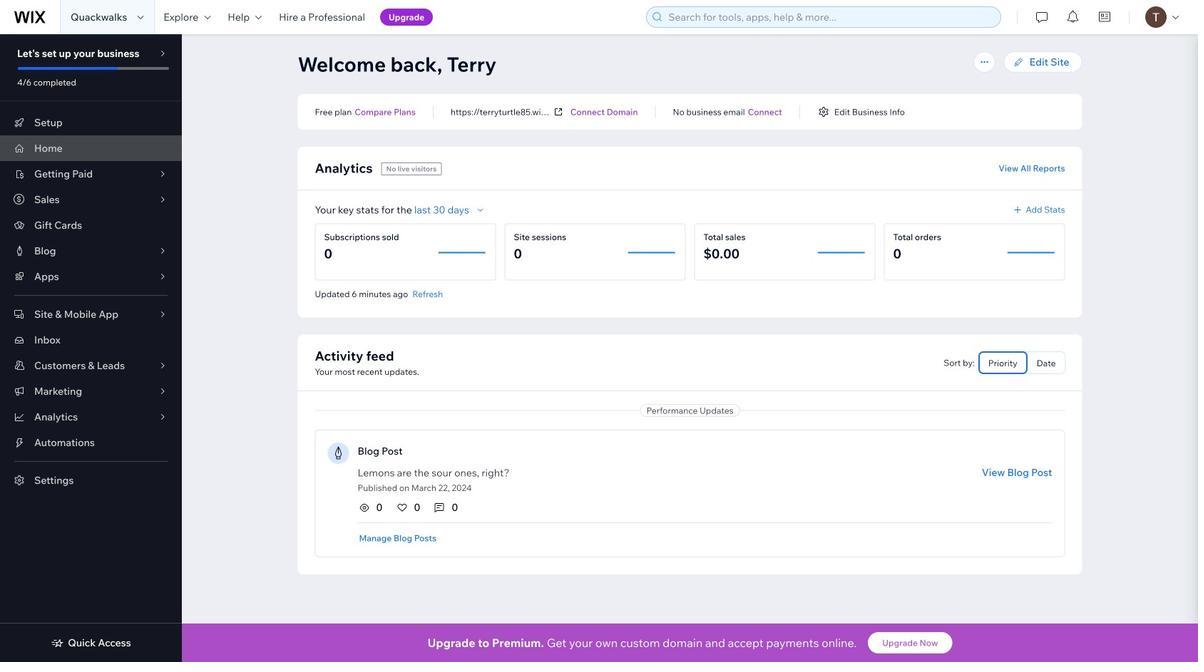 Task type: vqa. For each thing, say whether or not it's contained in the screenshot.
millerjeremy500@gmail.com
no



Task type: describe. For each thing, give the bounding box(es) containing it.
sidebar element
[[0, 34, 182, 663]]



Task type: locate. For each thing, give the bounding box(es) containing it.
Search for tools, apps, help & more... field
[[665, 7, 997, 27]]



